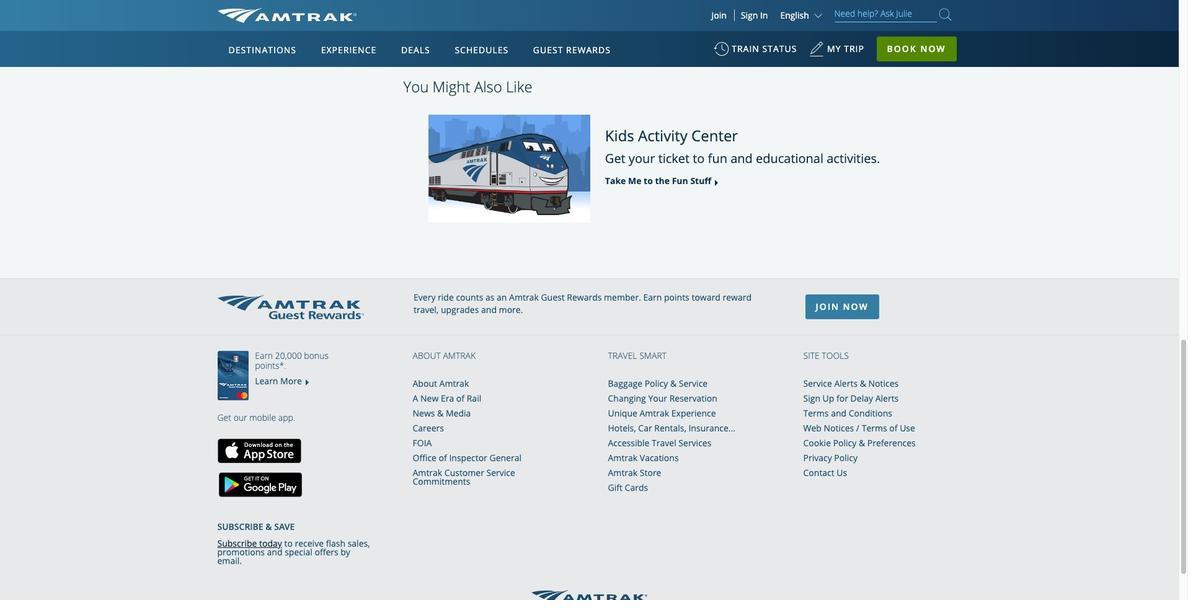 Task type: locate. For each thing, give the bounding box(es) containing it.
1 horizontal spatial bring
[[728, 13, 750, 25]]

customer
[[445, 467, 484, 479]]

2 horizontal spatial or
[[923, 13, 932, 25]]

cookie policy & preferences link
[[804, 437, 916, 449]]

policy
[[645, 378, 668, 390], [833, 437, 857, 449], [835, 452, 858, 464]]

policy up the your
[[645, 378, 668, 390]]

and right fun
[[731, 150, 753, 167]]

parent up 'guest rewards'
[[593, 25, 620, 37]]

earn 20,000 bonus points*. learn more
[[255, 350, 329, 387]]

2 horizontal spatial the
[[655, 175, 670, 187]]

1 horizontal spatial alerts
[[876, 393, 899, 405]]

earn left 20,000
[[255, 350, 273, 362]]

ride
[[438, 292, 454, 303]]

0 vertical spatial notices
[[869, 378, 899, 390]]

1 vertical spatial guest
[[541, 292, 565, 303]]

train
[[732, 43, 760, 55]]

2 about from the top
[[413, 378, 437, 390]]

and down the for
[[831, 408, 847, 419]]

1 horizontal spatial children
[[777, 13, 810, 25]]

the down a in the left of the page
[[577, 25, 590, 37]]

app.
[[278, 412, 295, 424]]

amtrak down the your
[[640, 408, 669, 419]]

1 vertical spatial join
[[816, 301, 840, 313]]

1 vertical spatial a
[[413, 393, 418, 405]]

0 vertical spatial policy
[[645, 378, 668, 390]]

2 vertical spatial policy
[[835, 452, 858, 464]]

and inside service alerts & notices sign up for delay alerts terms and conditions web notices / terms of use cookie policy & preferences privacy policy contact us
[[831, 408, 847, 419]]

1 vertical spatial earn
[[255, 350, 273, 362]]

is
[[506, 13, 513, 25], [572, 13, 578, 25], [568, 25, 575, 37]]

banner containing join
[[0, 0, 1179, 286]]

0 horizontal spatial earn
[[255, 350, 273, 362]]

0 vertical spatial amtrak image
[[217, 8, 356, 23]]

0 vertical spatial join
[[712, 9, 727, 21]]

terms and conditions link
[[804, 408, 893, 419]]

earn inside every ride counts as an amtrak guest rewards member. earn points toward reward travel, upgrades and more.
[[644, 292, 662, 303]]

sign left the up
[[804, 393, 821, 405]]

1 horizontal spatial sign
[[804, 393, 821, 405]]

and
[[731, 150, 753, 167], [481, 304, 497, 316], [831, 408, 847, 419], [267, 547, 283, 558]]

of inside service alerts & notices sign up for delay alerts terms and conditions web notices / terms of use cookie policy & preferences privacy policy contact us
[[890, 423, 898, 434]]

0 horizontal spatial join
[[712, 9, 727, 21]]

offers
[[315, 547, 338, 558]]

bring
[[728, 13, 750, 25], [462, 25, 483, 37]]

application inside banner
[[264, 104, 561, 277]]

earn
[[644, 292, 662, 303], [255, 350, 273, 362]]

terms up web
[[804, 408, 829, 419]]

promotions
[[217, 547, 265, 558]]

media
[[446, 408, 471, 419]]

that
[[510, 25, 526, 37]]

children
[[628, 13, 661, 25], [777, 13, 810, 25]]

bring down minor
[[462, 25, 483, 37]]

book now button
[[877, 37, 957, 61]]

1 vertical spatial alerts
[[876, 393, 899, 405]]

to down save
[[284, 538, 293, 550]]

to right me
[[644, 175, 653, 187]]

footer containing every ride counts as an amtrak guest rewards member. earn points toward reward travel, upgrades and more.
[[0, 279, 1179, 600]]

the left 'fun'
[[655, 175, 670, 187]]

*exception: a minor who is 16 or 17, who is a parent to children of any age, may bring those children without restriction. the 16- or 17- year-old must bring proof that he or she is the parent of the children.
[[404, 13, 947, 37]]

and down as
[[481, 304, 497, 316]]

or right he
[[541, 25, 550, 37]]

0 vertical spatial travel
[[608, 350, 637, 362]]

service inside baggage policy & service changing your reservation unique amtrak experience hotels, car rentals, insurance... accessible travel services amtrak vacations amtrak store gift cards
[[679, 378, 708, 390]]

service alerts & notices link
[[804, 378, 899, 390]]

trip
[[844, 43, 865, 55]]

preferences
[[868, 437, 916, 449]]

and left special
[[267, 547, 283, 558]]

service inside service alerts & notices sign up for delay alerts terms and conditions web notices / terms of use cookie policy & preferences privacy policy contact us
[[804, 378, 832, 390]]

rewards down a in the left of the page
[[566, 44, 611, 56]]

your
[[629, 150, 655, 167]]

guest down she
[[533, 44, 563, 56]]

hotels,
[[608, 423, 636, 434]]

*exception:
[[404, 13, 450, 25]]

rewards inside every ride counts as an amtrak guest rewards member. earn points toward reward travel, upgrades and more.
[[567, 292, 602, 303]]

0 vertical spatial terms
[[804, 408, 829, 419]]

footer
[[0, 279, 1179, 600], [217, 498, 376, 567]]

0 horizontal spatial alerts
[[835, 378, 858, 390]]

rail
[[467, 393, 481, 405]]

amtrak up more.
[[509, 292, 539, 303]]

0 horizontal spatial sign
[[741, 9, 758, 21]]

secondary navigation
[[217, 0, 404, 260]]

0 horizontal spatial service
[[487, 467, 515, 479]]

service down 'general'
[[487, 467, 515, 479]]

1 horizontal spatial a
[[452, 13, 458, 25]]

join inside banner
[[712, 9, 727, 21]]

rewards
[[566, 44, 611, 56], [567, 292, 602, 303]]

sign left in
[[741, 9, 758, 21]]

amtrak image
[[217, 8, 356, 23], [532, 591, 648, 600]]

bring right may
[[728, 13, 750, 25]]

any
[[673, 13, 688, 25]]

conditions
[[849, 408, 893, 419]]

1 about from the top
[[413, 350, 441, 362]]

earn left points
[[644, 292, 662, 303]]

get inside kids activity center get your ticket to fun and educational activities.
[[605, 150, 626, 167]]

& inside about amtrak a new era of rail news & media careers foia office of inspector general amtrak customer service commitments
[[437, 408, 444, 419]]

0 vertical spatial sign
[[741, 9, 758, 21]]

stuff
[[691, 175, 712, 187]]

or left 17- on the right
[[923, 13, 932, 25]]

1 vertical spatial travel
[[652, 437, 677, 449]]

children up children.
[[628, 13, 661, 25]]

amtrak down "office"
[[413, 467, 442, 479]]

1 horizontal spatial experience
[[672, 408, 716, 419]]

careers link
[[413, 423, 444, 434]]

might
[[433, 76, 470, 97]]

policy up us at the right
[[835, 452, 858, 464]]

of up children.
[[663, 13, 671, 25]]

Please enter your search item search field
[[835, 6, 937, 22]]

earn inside earn 20,000 bonus points*. learn more
[[255, 350, 273, 362]]

points*.
[[255, 360, 286, 372]]

who up proof
[[487, 13, 504, 25]]

1 horizontal spatial earn
[[644, 292, 662, 303]]

about for about amtrak a new era of rail news & media careers foia office of inspector general amtrak customer service commitments
[[413, 378, 437, 390]]

0 vertical spatial get
[[605, 150, 626, 167]]

web notices / terms of use link
[[804, 423, 915, 434]]

inspector
[[449, 452, 487, 464]]

1 vertical spatial experience
[[672, 408, 716, 419]]

of right "office"
[[439, 452, 447, 464]]

kids activity center get your ticket to fun and educational activities.
[[605, 125, 880, 167]]

service up the up
[[804, 378, 832, 390]]

mobile
[[249, 412, 276, 424]]

guest right an
[[541, 292, 565, 303]]

a
[[452, 13, 458, 25], [413, 393, 418, 405]]

join right age,
[[712, 9, 727, 21]]

0 horizontal spatial notices
[[824, 423, 854, 434]]

about up "about amtrak" link
[[413, 350, 441, 362]]

1 horizontal spatial service
[[679, 378, 708, 390]]

about up new
[[413, 378, 437, 390]]

0 horizontal spatial bring
[[462, 25, 483, 37]]

reservation
[[670, 393, 718, 405]]

minor
[[460, 13, 485, 25]]

join now
[[816, 301, 869, 313]]

save
[[274, 521, 295, 533]]

terms down conditions
[[862, 423, 887, 434]]

sign inside banner
[[741, 9, 758, 21]]

0 vertical spatial experience
[[321, 44, 377, 56]]

to inside to receive flash sales, promotions and special offers by email.
[[284, 538, 293, 550]]

16-
[[908, 13, 921, 25]]

you might also like
[[404, 76, 533, 97]]

and inside kids activity center get your ticket to fun and educational activities.
[[731, 150, 753, 167]]

privacy
[[804, 452, 832, 464]]

to left fun
[[693, 150, 705, 167]]

join left now
[[816, 301, 840, 313]]

every ride counts as an amtrak guest rewards member. earn points toward reward travel, upgrades and more.
[[414, 292, 752, 316]]

1 vertical spatial policy
[[833, 437, 857, 449]]

0 vertical spatial earn
[[644, 292, 662, 303]]

counts
[[456, 292, 483, 303]]

amtrak up gift cards link
[[608, 467, 638, 479]]

fun
[[672, 175, 688, 187]]

children right in
[[777, 13, 810, 25]]

0 horizontal spatial get
[[217, 412, 231, 424]]

notices down terms and conditions link
[[824, 423, 854, 434]]

& up delay
[[860, 378, 867, 390]]

of left "use"
[[890, 423, 898, 434]]

& up changing your reservation link
[[671, 378, 677, 390]]

cookie
[[804, 437, 831, 449]]

search icon image
[[939, 6, 952, 23]]

1 horizontal spatial get
[[605, 150, 626, 167]]

subscribe
[[217, 521, 263, 533]]

alerts up conditions
[[876, 393, 899, 405]]

& down a new era of rail link
[[437, 408, 444, 419]]

children.
[[648, 25, 683, 37]]

get up the take
[[605, 150, 626, 167]]

1 vertical spatial sign
[[804, 393, 821, 405]]

about for about amtrak
[[413, 350, 441, 362]]

0 vertical spatial guest
[[533, 44, 563, 56]]

guest
[[533, 44, 563, 56], [541, 292, 565, 303]]

0 vertical spatial rewards
[[566, 44, 611, 56]]

baggage policy & service link
[[608, 378, 708, 390]]

the left children.
[[632, 25, 645, 37]]

banner
[[0, 0, 1179, 286]]

sign up for delay alerts link
[[804, 393, 899, 405]]

about inside about amtrak a new era of rail news & media careers foia office of inspector general amtrak customer service commitments
[[413, 378, 437, 390]]

alerts up the for
[[835, 378, 858, 390]]

by
[[341, 547, 350, 558]]

1 children from the left
[[628, 13, 661, 25]]

join for join now
[[816, 301, 840, 313]]

travel up vacations
[[652, 437, 677, 449]]

0 vertical spatial about
[[413, 350, 441, 362]]

application
[[264, 104, 561, 277]]

me
[[628, 175, 642, 187]]

1 horizontal spatial amtrak image
[[532, 591, 648, 600]]

our
[[234, 412, 247, 424]]

1 horizontal spatial who
[[553, 13, 570, 25]]

web
[[804, 423, 822, 434]]

1 horizontal spatial join
[[816, 301, 840, 313]]

1 vertical spatial about
[[413, 378, 437, 390]]

0 horizontal spatial children
[[628, 13, 661, 25]]

2 horizontal spatial service
[[804, 378, 832, 390]]

unique amtrak experience link
[[608, 408, 716, 419]]

parent right a in the left of the page
[[588, 13, 615, 25]]

join for join
[[712, 9, 727, 21]]

train status link
[[714, 37, 797, 68]]

news
[[413, 408, 435, 419]]

book now
[[887, 43, 946, 55]]

up
[[823, 393, 835, 405]]

get left our
[[217, 412, 231, 424]]

use
[[900, 423, 915, 434]]

guest inside every ride counts as an amtrak guest rewards member. earn points toward reward travel, upgrades and more.
[[541, 292, 565, 303]]

delay
[[851, 393, 873, 405]]

1 vertical spatial terms
[[862, 423, 887, 434]]

also
[[474, 76, 502, 97]]

service up reservation at the right
[[679, 378, 708, 390]]

changing your reservation link
[[608, 393, 718, 405]]

to right a in the left of the page
[[617, 13, 625, 25]]

parent
[[588, 13, 615, 25], [593, 25, 620, 37]]

0 vertical spatial a
[[452, 13, 458, 25]]

rewards inside popup button
[[566, 44, 611, 56]]

1 horizontal spatial travel
[[652, 437, 677, 449]]

1 vertical spatial bring
[[462, 25, 483, 37]]

policy down '/' at the bottom
[[833, 437, 857, 449]]

may
[[709, 13, 726, 25]]

a inside about amtrak a new era of rail news & media careers foia office of inspector general amtrak customer service commitments
[[413, 393, 418, 405]]

travel up baggage
[[608, 350, 637, 362]]

store
[[640, 467, 662, 479]]

1 vertical spatial rewards
[[567, 292, 602, 303]]

0 horizontal spatial who
[[487, 13, 504, 25]]

17,
[[538, 13, 550, 25]]

a up must
[[452, 13, 458, 25]]

guest rewards button
[[528, 33, 616, 68]]

a left new
[[413, 393, 418, 405]]

who up she
[[553, 13, 570, 25]]

to receive flash sales, promotions and special offers by email.
[[217, 538, 370, 567]]

notices up delay
[[869, 378, 899, 390]]

hotels, car rentals, insurance... link
[[608, 423, 736, 434]]

or right 16
[[527, 13, 536, 25]]

0 horizontal spatial experience
[[321, 44, 377, 56]]

fun
[[708, 150, 728, 167]]

rewards left member.
[[567, 292, 602, 303]]

is right she
[[568, 25, 575, 37]]

learn
[[255, 375, 278, 387]]

0 horizontal spatial a
[[413, 393, 418, 405]]



Task type: describe. For each thing, give the bounding box(es) containing it.
to inside *exception: a minor who is 16 or 17, who is a parent to children of any age, may bring those children without restriction. the 16- or 17- year-old must bring proof that he or she is the parent of the children.
[[617, 13, 625, 25]]

foia
[[413, 437, 432, 449]]

vacations
[[640, 452, 679, 464]]

travel,
[[414, 304, 439, 316]]

get our mobile app.
[[217, 412, 295, 424]]

17-
[[934, 13, 947, 25]]

1 horizontal spatial notices
[[869, 378, 899, 390]]

/
[[857, 423, 860, 434]]

deals button
[[396, 33, 435, 68]]

2 who from the left
[[553, 13, 570, 25]]

subscribe today
[[217, 538, 282, 550]]

you
[[404, 76, 429, 97]]

amtrak up "about amtrak" link
[[443, 350, 476, 362]]

more
[[280, 375, 302, 387]]

amtrak up era
[[440, 378, 469, 390]]

accessible
[[608, 437, 650, 449]]

1 horizontal spatial the
[[632, 25, 645, 37]]

sign in button
[[741, 9, 768, 21]]

my
[[828, 43, 841, 55]]

amtrak store link
[[608, 467, 662, 479]]

schedules
[[455, 44, 509, 56]]

& down web notices / terms of use link
[[859, 437, 865, 449]]

deals
[[401, 44, 430, 56]]

to inside take me to the fun stuff link
[[644, 175, 653, 187]]

travel inside baggage policy & service changing your reservation unique amtrak experience hotels, car rentals, insurance... accessible travel services amtrak vacations amtrak store gift cards
[[652, 437, 677, 449]]

your
[[648, 393, 667, 405]]

footer containing subscribe & save
[[217, 498, 376, 567]]

email.
[[217, 555, 242, 567]]

center
[[692, 125, 738, 146]]

receive
[[295, 538, 324, 550]]

travel smart
[[608, 350, 667, 362]]

and inside to receive flash sales, promotions and special offers by email.
[[267, 547, 283, 558]]

cards
[[625, 482, 648, 494]]

destinations
[[229, 44, 297, 56]]

services
[[679, 437, 712, 449]]

rentals,
[[655, 423, 687, 434]]

changing
[[608, 393, 646, 405]]

bonus
[[304, 350, 329, 362]]

join now link
[[805, 295, 879, 320]]

member.
[[604, 292, 641, 303]]

amtrak guest rewards preferred mastercard image
[[217, 351, 255, 401]]

subscribe & save
[[217, 521, 295, 533]]

unique
[[608, 408, 638, 419]]

0 horizontal spatial or
[[527, 13, 536, 25]]

amtrak customer service commitments link
[[413, 467, 515, 488]]

new
[[421, 393, 439, 405]]

status
[[763, 43, 797, 55]]

baggage
[[608, 378, 643, 390]]

subscribe today link
[[217, 538, 282, 550]]

take me to the fun stuff link
[[605, 175, 712, 187]]

office of inspector general link
[[413, 452, 522, 464]]

he
[[528, 25, 539, 37]]

service inside about amtrak a new era of rail news & media careers foia office of inspector general amtrak customer service commitments
[[487, 467, 515, 479]]

service alerts & notices sign up for delay alerts terms and conditions web notices / terms of use cookie policy & preferences privacy policy contact us
[[804, 378, 916, 479]]

0 horizontal spatial amtrak image
[[217, 8, 356, 23]]

train status
[[732, 43, 797, 55]]

those
[[752, 13, 774, 25]]

flash
[[326, 538, 346, 550]]

activity
[[638, 125, 688, 146]]

insurance...
[[689, 423, 736, 434]]

& inside baggage policy & service changing your reservation unique amtrak experience hotels, car rentals, insurance... accessible travel services amtrak vacations amtrak store gift cards
[[671, 378, 677, 390]]

regions map image
[[264, 104, 561, 277]]

experience inside baggage policy & service changing your reservation unique amtrak experience hotels, car rentals, insurance... accessible travel services amtrak vacations amtrak store gift cards
[[672, 408, 716, 419]]

toward
[[692, 292, 721, 303]]

join button
[[704, 9, 735, 21]]

1 vertical spatial amtrak image
[[532, 591, 648, 600]]

car
[[639, 423, 652, 434]]

is left a in the left of the page
[[572, 13, 578, 25]]

the
[[891, 13, 906, 25]]

for
[[837, 393, 849, 405]]

now
[[921, 43, 946, 55]]

contact
[[804, 467, 835, 479]]

restriction.
[[845, 13, 889, 25]]

1 vertical spatial get
[[217, 412, 231, 424]]

1 who from the left
[[487, 13, 504, 25]]

accessible travel services link
[[608, 437, 712, 449]]

proof
[[485, 25, 508, 37]]

0 vertical spatial parent
[[588, 13, 615, 25]]

policy inside baggage policy & service changing your reservation unique amtrak experience hotels, car rentals, insurance... accessible travel services amtrak vacations amtrak store gift cards
[[645, 378, 668, 390]]

0 horizontal spatial the
[[577, 25, 590, 37]]

& left save
[[266, 521, 272, 533]]

book
[[887, 43, 917, 55]]

sign inside service alerts & notices sign up for delay alerts terms and conditions web notices / terms of use cookie policy & preferences privacy policy contact us
[[804, 393, 821, 405]]

is left 16
[[506, 13, 513, 25]]

a new era of rail link
[[413, 393, 481, 405]]

take
[[605, 175, 626, 187]]

amtrak inside every ride counts as an amtrak guest rewards member. earn points toward reward travel, upgrades and more.
[[509, 292, 539, 303]]

1 horizontal spatial or
[[541, 25, 550, 37]]

of right era
[[456, 393, 465, 405]]

special
[[285, 547, 313, 558]]

without
[[812, 13, 843, 25]]

experience button
[[316, 33, 382, 68]]

site
[[804, 350, 820, 362]]

experience inside popup button
[[321, 44, 377, 56]]

now
[[843, 301, 869, 313]]

site tools
[[804, 350, 849, 362]]

subscribe
[[217, 538, 257, 550]]

destinations button
[[224, 33, 301, 68]]

contact us link
[[804, 467, 847, 479]]

about amtrak a new era of rail news & media careers foia office of inspector general amtrak customer service commitments
[[413, 378, 522, 488]]

kids
[[605, 125, 634, 146]]

0 horizontal spatial travel
[[608, 350, 637, 362]]

my trip
[[828, 43, 865, 55]]

amtrak guest rewards image
[[217, 295, 364, 319]]

to inside kids activity center get your ticket to fun and educational activities.
[[693, 150, 705, 167]]

us
[[837, 467, 847, 479]]

a
[[581, 13, 586, 25]]

take me to the fun stuff
[[605, 175, 712, 187]]

0 vertical spatial bring
[[728, 13, 750, 25]]

1 vertical spatial notices
[[824, 423, 854, 434]]

guest inside popup button
[[533, 44, 563, 56]]

amtrak down accessible
[[608, 452, 638, 464]]

1 horizontal spatial terms
[[862, 423, 887, 434]]

a inside *exception: a minor who is 16 or 17, who is a parent to children of any age, may bring those children without restriction. the 16- or 17- year-old must bring proof that he or she is the parent of the children.
[[452, 13, 458, 25]]

0 horizontal spatial terms
[[804, 408, 829, 419]]

and inside every ride counts as an amtrak guest rewards member. earn points toward reward travel, upgrades and more.
[[481, 304, 497, 316]]

0 vertical spatial alerts
[[835, 378, 858, 390]]

gift
[[608, 482, 623, 494]]

1 vertical spatial parent
[[593, 25, 620, 37]]

my trip button
[[810, 37, 865, 68]]

news & media link
[[413, 408, 471, 419]]

sign in
[[741, 9, 768, 21]]

2 children from the left
[[777, 13, 810, 25]]

of left children.
[[622, 25, 630, 37]]

guest rewards
[[533, 44, 611, 56]]



Task type: vqa. For each thing, say whether or not it's contained in the screenshot.
Get our mobile app.
yes



